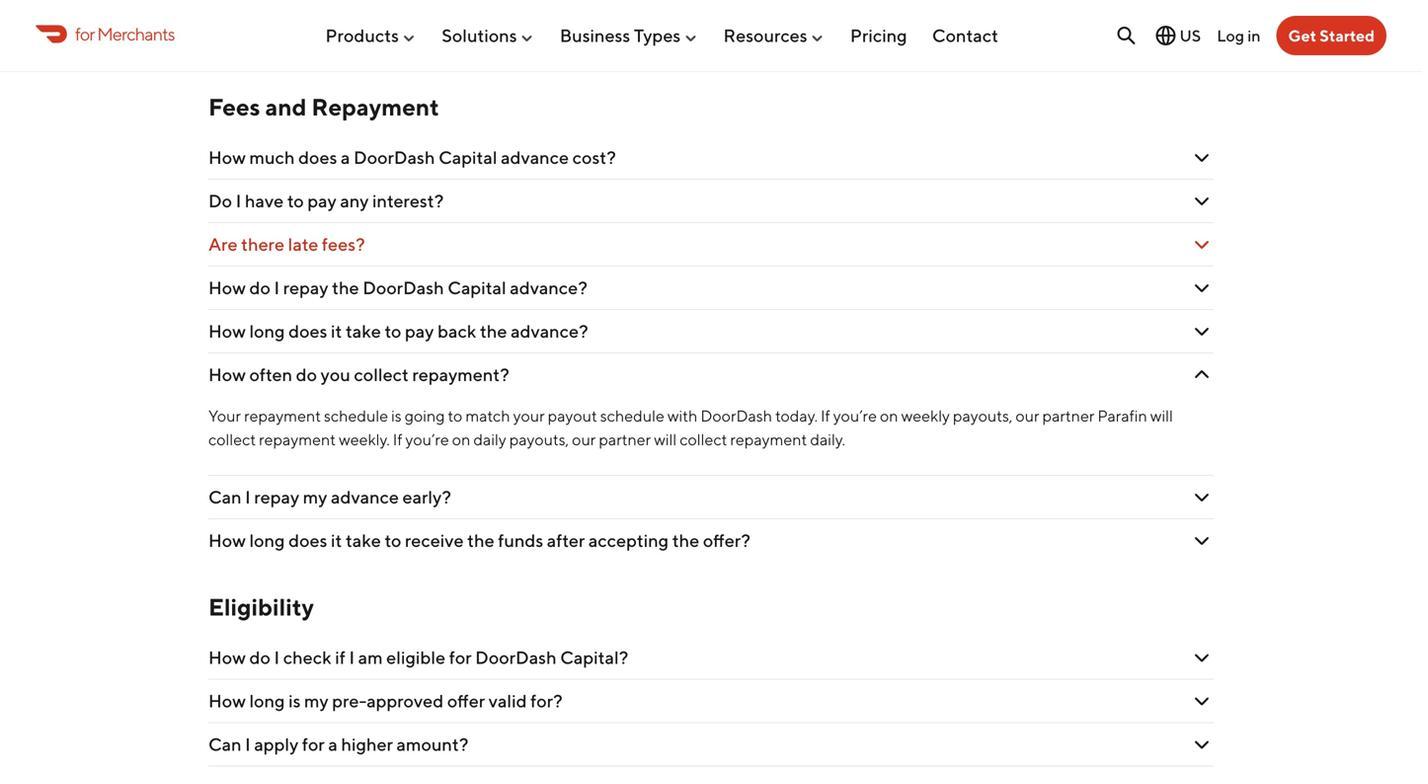 Task type: locate. For each thing, give the bounding box(es) containing it.
0 vertical spatial partner
[[1043, 407, 1095, 426]]

0 horizontal spatial for
[[75, 23, 95, 44]]

6 how from the top
[[209, 647, 246, 669]]

take for receive
[[346, 530, 381, 552]]

chevron down image for capital
[[1191, 276, 1214, 300]]

the
[[332, 277, 359, 299], [480, 321, 507, 342], [468, 530, 495, 552], [673, 530, 700, 552]]

pricing
[[851, 25, 908, 46]]

1 vertical spatial payouts,
[[510, 430, 569, 449]]

doordash
[[354, 147, 435, 168], [363, 277, 444, 299], [701, 407, 773, 426], [475, 647, 557, 669]]

long up often
[[249, 321, 285, 342]]

to inside "your repayment schedule is going to match your payout schedule with doordash today. if you're on weekly payouts, our partner parafin will collect repayment weekly. if you're on daily payouts, our partner will collect repayment daily."
[[448, 407, 463, 426]]

advance?
[[510, 277, 588, 299], [511, 321, 589, 342]]

on left weekly
[[880, 407, 899, 426]]

it
[[331, 321, 342, 342], [331, 530, 342, 552]]

1 can from the top
[[209, 487, 242, 508]]

for up offer
[[449, 647, 472, 669]]

for merchants link
[[36, 21, 175, 47]]

1 take from the top
[[346, 321, 381, 342]]

1 horizontal spatial is
[[289, 691, 301, 712]]

1 vertical spatial can
[[209, 734, 242, 756]]

1 schedule from the left
[[324, 407, 388, 426]]

does for how long does it take to pay back the advance?
[[289, 321, 327, 342]]

higher
[[341, 734, 393, 756]]

0 vertical spatial advance
[[501, 147, 569, 168]]

payouts, down your
[[510, 430, 569, 449]]

does up you
[[289, 321, 327, 342]]

1 horizontal spatial on
[[880, 407, 899, 426]]

2 vertical spatial for
[[302, 734, 325, 756]]

1 horizontal spatial schedule
[[601, 407, 665, 426]]

us
[[1180, 26, 1202, 45]]

long
[[249, 321, 285, 342], [249, 530, 285, 552], [249, 691, 285, 712]]

2 take from the top
[[346, 530, 381, 552]]

advance down weekly.
[[331, 487, 399, 508]]

0 vertical spatial do
[[249, 277, 271, 299]]

take for pay
[[346, 321, 381, 342]]

pay left "any"
[[308, 190, 337, 212]]

it up you
[[331, 321, 342, 342]]

does up do i have to pay any interest?
[[299, 147, 337, 168]]

0 vertical spatial our
[[1016, 407, 1040, 426]]

0 vertical spatial can
[[209, 487, 242, 508]]

chevron down image for advance
[[1191, 146, 1214, 170]]

how for how long does it take to receive the funds after accepting the offer?
[[209, 530, 246, 552]]

1 vertical spatial do
[[296, 364, 317, 386]]

apply
[[254, 734, 299, 756]]

daily
[[474, 430, 507, 449]]

for right apply
[[302, 734, 325, 756]]

2 long from the top
[[249, 530, 285, 552]]

1 vertical spatial long
[[249, 530, 285, 552]]

to for pay
[[385, 321, 402, 342]]

1 vertical spatial will
[[654, 430, 677, 449]]

can for can i repay my advance early?
[[209, 487, 242, 508]]

have
[[245, 190, 284, 212]]

collect right you
[[354, 364, 409, 386]]

for left merchants
[[75, 23, 95, 44]]

if up daily.
[[821, 407, 831, 426]]

2 can from the top
[[209, 734, 242, 756]]

1 vertical spatial it
[[331, 530, 342, 552]]

you're
[[834, 407, 877, 426], [406, 430, 449, 449]]

how for how do i repay the doordash capital advance?
[[209, 277, 246, 299]]

pay left back
[[405, 321, 434, 342]]

schedule up weekly.
[[324, 407, 388, 426]]

5 chevron down image from the top
[[1191, 690, 1214, 714]]

0 vertical spatial if
[[821, 407, 831, 426]]

in
[[1248, 26, 1261, 45]]

2 chevron down image from the top
[[1191, 189, 1214, 213]]

on left daily
[[452, 430, 471, 449]]

collect down your
[[209, 430, 256, 449]]

do left check
[[249, 647, 271, 669]]

1 vertical spatial for
[[449, 647, 472, 669]]

the left funds
[[468, 530, 495, 552]]

1 vertical spatial does
[[289, 321, 327, 342]]

0 horizontal spatial schedule
[[324, 407, 388, 426]]

payouts, right weekly
[[953, 407, 1013, 426]]

1 vertical spatial advance?
[[511, 321, 589, 342]]

1 horizontal spatial collect
[[354, 364, 409, 386]]

my for pre-
[[304, 691, 329, 712]]

does
[[299, 147, 337, 168], [289, 321, 327, 342], [289, 530, 327, 552]]

for
[[75, 23, 95, 44], [449, 647, 472, 669], [302, 734, 325, 756]]

is
[[258, 30, 270, 51], [391, 407, 402, 426], [289, 691, 301, 712]]

0 vertical spatial you're
[[834, 407, 877, 426]]

products link
[[326, 17, 417, 54]]

you're down going
[[406, 430, 449, 449]]

on
[[880, 407, 899, 426], [452, 430, 471, 449]]

1 vertical spatial our
[[572, 430, 596, 449]]

get
[[1289, 26, 1317, 45]]

1 vertical spatial on
[[452, 430, 471, 449]]

advance
[[501, 147, 569, 168], [331, 487, 399, 508]]

solutions link
[[442, 17, 535, 54]]

0 vertical spatial for
[[75, 23, 95, 44]]

0 vertical spatial it
[[331, 321, 342, 342]]

advance left cost?
[[501, 147, 569, 168]]

you're up daily.
[[834, 407, 877, 426]]

0 vertical spatial payouts,
[[953, 407, 1013, 426]]

0 vertical spatial capital
[[439, 147, 498, 168]]

2 vertical spatial does
[[289, 530, 327, 552]]

can
[[209, 487, 242, 508], [209, 734, 242, 756]]

1 vertical spatial is
[[391, 407, 402, 426]]

i
[[236, 190, 241, 212], [274, 277, 280, 299], [245, 487, 251, 508], [274, 647, 280, 669], [349, 647, 355, 669], [245, 734, 251, 756]]

3 long from the top
[[249, 691, 285, 712]]

6 chevron down image from the top
[[1191, 529, 1214, 553]]

collect
[[354, 364, 409, 386], [209, 430, 256, 449], [680, 430, 728, 449]]

and
[[265, 93, 307, 121]]

can left apply
[[209, 734, 242, 756]]

will right parafin
[[1151, 407, 1174, 426]]

chevron down image
[[1191, 29, 1214, 52], [1191, 320, 1214, 344], [1191, 486, 1214, 510], [1191, 646, 1214, 670], [1191, 690, 1214, 714], [1191, 733, 1214, 757]]

4 how from the top
[[209, 364, 246, 386]]

types
[[634, 25, 681, 46]]

any
[[340, 190, 369, 212]]

chevron down image for am
[[1191, 646, 1214, 670]]

1 horizontal spatial you're
[[834, 407, 877, 426]]

1 horizontal spatial payouts,
[[953, 407, 1013, 426]]

our
[[1016, 407, 1040, 426], [572, 430, 596, 449]]

long up apply
[[249, 691, 285, 712]]

resources
[[724, 25, 808, 46]]

chevron down image for offer
[[1191, 690, 1214, 714]]

is down check
[[289, 691, 301, 712]]

1 horizontal spatial a
[[341, 147, 350, 168]]

can down your
[[209, 487, 242, 508]]

our down payout
[[572, 430, 596, 449]]

how for how often do you collect repayment?
[[209, 364, 246, 386]]

1 horizontal spatial will
[[1151, 407, 1174, 426]]

started
[[1320, 26, 1376, 45]]

payouts,
[[953, 407, 1013, 426], [510, 430, 569, 449]]

0 vertical spatial take
[[346, 321, 381, 342]]

capital
[[439, 147, 498, 168], [448, 277, 507, 299]]

pay
[[308, 190, 337, 212], [405, 321, 434, 342]]

solutions
[[442, 25, 517, 46]]

your
[[513, 407, 545, 426]]

what is parafin?
[[209, 30, 340, 51]]

schedule
[[324, 407, 388, 426], [601, 407, 665, 426]]

chevron down image for interest?
[[1191, 189, 1214, 213]]

to right 'have' on the left of page
[[287, 190, 304, 212]]

is right what
[[258, 30, 270, 51]]

how for how much does a doordash capital advance cost?
[[209, 147, 246, 168]]

0 vertical spatial a
[[341, 147, 350, 168]]

2 horizontal spatial is
[[391, 407, 402, 426]]

1 how from the top
[[209, 147, 246, 168]]

do for check
[[249, 647, 271, 669]]

1 vertical spatial take
[[346, 530, 381, 552]]

schedule left with on the left of the page
[[601, 407, 665, 426]]

repayment
[[244, 407, 321, 426], [259, 430, 336, 449], [731, 430, 808, 449]]

is left going
[[391, 407, 402, 426]]

4 chevron down image from the top
[[1191, 276, 1214, 300]]

5 how from the top
[[209, 530, 246, 552]]

2 horizontal spatial collect
[[680, 430, 728, 449]]

get started
[[1289, 26, 1376, 45]]

business
[[560, 25, 631, 46]]

0 horizontal spatial pay
[[308, 190, 337, 212]]

0 horizontal spatial is
[[258, 30, 270, 51]]

1 vertical spatial partner
[[599, 430, 651, 449]]

1 horizontal spatial partner
[[1043, 407, 1095, 426]]

1 vertical spatial advance
[[331, 487, 399, 508]]

1 vertical spatial my
[[304, 691, 329, 712]]

interest?
[[373, 190, 444, 212]]

7 how from the top
[[209, 691, 246, 712]]

funds
[[498, 530, 544, 552]]

to for match
[[448, 407, 463, 426]]

business types
[[560, 25, 681, 46]]

pre-
[[332, 691, 367, 712]]

2 it from the top
[[331, 530, 342, 552]]

my
[[303, 487, 327, 508], [304, 691, 329, 712]]

back
[[438, 321, 477, 342]]

chevron down image
[[1191, 146, 1214, 170], [1191, 189, 1214, 213], [1191, 233, 1214, 257], [1191, 276, 1214, 300], [1191, 363, 1214, 387], [1191, 529, 1214, 553]]

0 vertical spatial my
[[303, 487, 327, 508]]

will down with on the left of the page
[[654, 430, 677, 449]]

6 chevron down image from the top
[[1191, 733, 1214, 757]]

the down fees? at top left
[[332, 277, 359, 299]]

0 horizontal spatial you're
[[406, 430, 449, 449]]

2 vertical spatial long
[[249, 691, 285, 712]]

1 chevron down image from the top
[[1191, 29, 1214, 52]]

1 vertical spatial you're
[[406, 430, 449, 449]]

it down 'can i repay my advance early?'
[[331, 530, 342, 552]]

a up "any"
[[341, 147, 350, 168]]

take up the how often do you collect repayment?
[[346, 321, 381, 342]]

chevron down image for pay
[[1191, 320, 1214, 344]]

to right going
[[448, 407, 463, 426]]

capital up back
[[448, 277, 507, 299]]

partner
[[1043, 407, 1095, 426], [599, 430, 651, 449]]

much
[[249, 147, 295, 168]]

take
[[346, 321, 381, 342], [346, 530, 381, 552]]

0 horizontal spatial partner
[[599, 430, 651, 449]]

repayment up 'can i repay my advance early?'
[[259, 430, 336, 449]]

to
[[287, 190, 304, 212], [385, 321, 402, 342], [448, 407, 463, 426], [385, 530, 402, 552]]

to down how do i repay the doordash capital advance?
[[385, 321, 402, 342]]

chevron down image for amount?
[[1191, 733, 1214, 757]]

capital up interest?
[[439, 147, 498, 168]]

do down there
[[249, 277, 271, 299]]

2 vertical spatial is
[[289, 691, 301, 712]]

1 horizontal spatial pay
[[405, 321, 434, 342]]

1 horizontal spatial advance
[[501, 147, 569, 168]]

a
[[341, 147, 350, 168], [328, 734, 338, 756]]

1 vertical spatial repay
[[254, 487, 300, 508]]

check
[[283, 647, 332, 669]]

0 vertical spatial long
[[249, 321, 285, 342]]

to left receive
[[385, 530, 402, 552]]

repay
[[283, 277, 329, 299], [254, 487, 300, 508]]

0 vertical spatial does
[[299, 147, 337, 168]]

1 horizontal spatial our
[[1016, 407, 1040, 426]]

1 chevron down image from the top
[[1191, 146, 1214, 170]]

2 vertical spatial do
[[249, 647, 271, 669]]

a left higher
[[328, 734, 338, 756]]

0 vertical spatial is
[[258, 30, 270, 51]]

1 vertical spatial if
[[393, 430, 403, 449]]

1 long from the top
[[249, 321, 285, 342]]

our left parafin
[[1016, 407, 1040, 426]]

4 chevron down image from the top
[[1191, 646, 1214, 670]]

collect down with on the left of the page
[[680, 430, 728, 449]]

long up eligibility
[[249, 530, 285, 552]]

accepting
[[589, 530, 669, 552]]

1 it from the top
[[331, 321, 342, 342]]

0 horizontal spatial a
[[328, 734, 338, 756]]

do
[[249, 277, 271, 299], [296, 364, 317, 386], [249, 647, 271, 669]]

3 how from the top
[[209, 321, 246, 342]]

take down 'can i repay my advance early?'
[[346, 530, 381, 552]]

how
[[209, 147, 246, 168], [209, 277, 246, 299], [209, 321, 246, 342], [209, 364, 246, 386], [209, 530, 246, 552], [209, 647, 246, 669], [209, 691, 246, 712]]

0 horizontal spatial on
[[452, 430, 471, 449]]

will
[[1151, 407, 1174, 426], [654, 430, 677, 449]]

do left you
[[296, 364, 317, 386]]

with
[[668, 407, 698, 426]]

does down 'can i repay my advance early?'
[[289, 530, 327, 552]]

1 horizontal spatial for
[[302, 734, 325, 756]]

to for receive
[[385, 530, 402, 552]]

doordash up interest?
[[354, 147, 435, 168]]

2 chevron down image from the top
[[1191, 320, 1214, 344]]

if right weekly.
[[393, 430, 403, 449]]

doordash right with on the left of the page
[[701, 407, 773, 426]]

2 how from the top
[[209, 277, 246, 299]]

log
[[1218, 26, 1245, 45]]



Task type: vqa. For each thing, say whether or not it's contained in the screenshot.
sign
no



Task type: describe. For each thing, give the bounding box(es) containing it.
are there late fees?
[[209, 234, 369, 255]]

for merchants
[[75, 23, 175, 44]]

weekly.
[[339, 430, 390, 449]]

merchants
[[97, 23, 175, 44]]

pricing link
[[851, 17, 908, 54]]

0 horizontal spatial advance
[[331, 487, 399, 508]]

often
[[249, 364, 293, 386]]

how long does it take to pay back the advance?
[[209, 321, 589, 342]]

long for how long is my pre-approved offer valid for?
[[249, 691, 285, 712]]

there
[[241, 234, 285, 255]]

late
[[288, 234, 319, 255]]

0 vertical spatial advance?
[[510, 277, 588, 299]]

after
[[547, 530, 585, 552]]

how much does a doordash capital advance cost?
[[209, 147, 616, 168]]

products
[[326, 25, 399, 46]]

today.
[[776, 407, 818, 426]]

log in
[[1218, 26, 1261, 45]]

3 chevron down image from the top
[[1191, 233, 1214, 257]]

daily.
[[811, 430, 846, 449]]

0 horizontal spatial collect
[[209, 430, 256, 449]]

repayment
[[312, 93, 440, 121]]

the right back
[[480, 321, 507, 342]]

2 schedule from the left
[[601, 407, 665, 426]]

do
[[209, 190, 232, 212]]

match
[[466, 407, 510, 426]]

resources link
[[724, 17, 826, 54]]

contact link
[[933, 17, 999, 54]]

how often do you collect repayment?
[[209, 364, 513, 386]]

it for receive
[[331, 530, 342, 552]]

approved
[[367, 691, 444, 712]]

can i apply for a higher amount?
[[209, 734, 472, 756]]

valid
[[489, 691, 527, 712]]

log in link
[[1218, 26, 1261, 45]]

am
[[358, 647, 383, 669]]

parafin?
[[274, 30, 340, 51]]

do i have to pay any interest?
[[209, 190, 444, 212]]

fees
[[209, 93, 260, 121]]

0 horizontal spatial if
[[393, 430, 403, 449]]

1 vertical spatial capital
[[448, 277, 507, 299]]

how do i check if i am eligible for doordash capital?
[[209, 647, 629, 669]]

does for how much does a doordash capital advance cost?
[[299, 147, 337, 168]]

parafin
[[1098, 407, 1148, 426]]

0 vertical spatial on
[[880, 407, 899, 426]]

your
[[209, 407, 241, 426]]

get started button
[[1277, 16, 1387, 55]]

long for how long does it take to pay back the advance?
[[249, 321, 285, 342]]

your repayment schedule is going to match your payout schedule with doordash today. if you're on weekly payouts, our partner parafin will collect repayment weekly. if you're on daily payouts, our partner will collect repayment daily.
[[209, 407, 1174, 449]]

business types link
[[560, 17, 699, 54]]

doordash up "valid"
[[475, 647, 557, 669]]

how long is my pre-approved offer valid for?
[[209, 691, 563, 712]]

doordash inside "your repayment schedule is going to match your payout schedule with doordash today. if you're on weekly payouts, our partner parafin will collect repayment weekly. if you're on daily payouts, our partner will collect repayment daily."
[[701, 407, 773, 426]]

contact
[[933, 25, 999, 46]]

offer
[[447, 691, 485, 712]]

capital?
[[561, 647, 629, 669]]

how for how do i check if i am eligible for doordash capital?
[[209, 647, 246, 669]]

eligibility
[[209, 594, 314, 622]]

early?
[[403, 487, 451, 508]]

1 horizontal spatial if
[[821, 407, 831, 426]]

repayment?
[[413, 364, 510, 386]]

globe line image
[[1155, 24, 1178, 47]]

5 chevron down image from the top
[[1191, 363, 1214, 387]]

you
[[321, 364, 351, 386]]

0 horizontal spatial will
[[654, 430, 677, 449]]

0 horizontal spatial payouts,
[[510, 430, 569, 449]]

0 horizontal spatial our
[[572, 430, 596, 449]]

2 horizontal spatial for
[[449, 647, 472, 669]]

are
[[209, 234, 238, 255]]

going
[[405, 407, 445, 426]]

can i repay my advance early?
[[209, 487, 451, 508]]

amount?
[[397, 734, 469, 756]]

0 vertical spatial pay
[[308, 190, 337, 212]]

can for can i apply for a higher amount?
[[209, 734, 242, 756]]

my for advance
[[303, 487, 327, 508]]

is inside "your repayment schedule is going to match your payout schedule with doordash today. if you're on weekly payouts, our partner parafin will collect repayment weekly. if you're on daily payouts, our partner will collect repayment daily."
[[391, 407, 402, 426]]

0 vertical spatial repay
[[283, 277, 329, 299]]

1 vertical spatial pay
[[405, 321, 434, 342]]

does for how long does it take to receive the funds after accepting the offer?
[[289, 530, 327, 552]]

repayment down today.
[[731, 430, 808, 449]]

fees?
[[322, 234, 365, 255]]

the left offer?
[[673, 530, 700, 552]]

how do i repay the doordash capital advance?
[[209, 277, 588, 299]]

1 vertical spatial a
[[328, 734, 338, 756]]

eligible
[[387, 647, 446, 669]]

chevron down image for receive
[[1191, 529, 1214, 553]]

doordash up how long does it take to pay back the advance?
[[363, 277, 444, 299]]

for?
[[531, 691, 563, 712]]

3 chevron down image from the top
[[1191, 486, 1214, 510]]

do for repay
[[249, 277, 271, 299]]

weekly
[[902, 407, 950, 426]]

if
[[335, 647, 346, 669]]

how long does it take to receive the funds after accepting the offer?
[[209, 530, 751, 552]]

how for how long is my pre-approved offer valid for?
[[209, 691, 246, 712]]

what
[[209, 30, 254, 51]]

offer?
[[703, 530, 751, 552]]

it for pay
[[331, 321, 342, 342]]

long for how long does it take to receive the funds after accepting the offer?
[[249, 530, 285, 552]]

cost?
[[573, 147, 616, 168]]

payout
[[548, 407, 598, 426]]

0 vertical spatial will
[[1151, 407, 1174, 426]]

fees and repayment
[[209, 93, 440, 121]]

how for how long does it take to pay back the advance?
[[209, 321, 246, 342]]

repayment down often
[[244, 407, 321, 426]]

receive
[[405, 530, 464, 552]]



